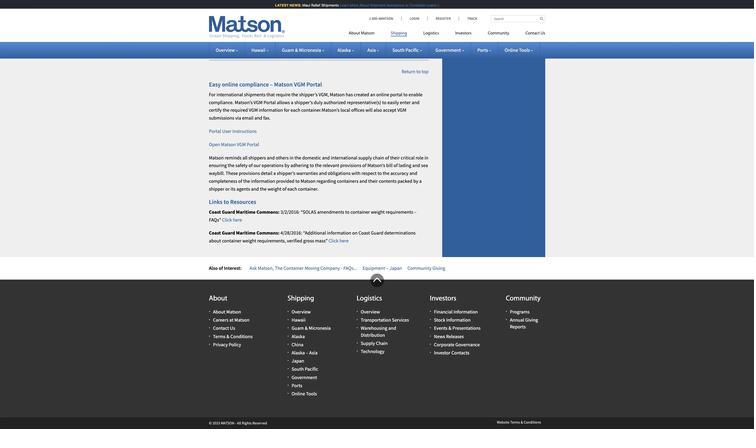 Task type: vqa. For each thing, say whether or not it's contained in the screenshot.
commons:
yes



Task type: locate. For each thing, give the bounding box(es) containing it.
in right role
[[425, 154, 429, 161]]

giving
[[433, 265, 445, 271], [525, 317, 538, 323]]

government link down top menu navigation
[[436, 47, 464, 53]]

1 vertical spatial click here
[[329, 238, 349, 244]]

0 horizontal spatial matson's
[[235, 99, 253, 105]]

None search field
[[491, 15, 545, 22]]

1 vertical spatial international
[[331, 154, 357, 161]]

about matson link up careers at matson "link"
[[213, 309, 241, 315]]

0 horizontal spatial online tools link
[[292, 391, 317, 397]]

or left its
[[225, 186, 230, 192]]

reminds
[[225, 154, 242, 161]]

gross
[[303, 238, 314, 244]]

and down the respect at top left
[[360, 178, 367, 184]]

shipper's left the duly on the top of the page
[[294, 99, 313, 105]]

container. inside the method 2 – weighing all contents of the container and adding those weights to the tare weight indicated on the door of the container.
[[240, 47, 261, 53]]

Search search field
[[491, 15, 545, 22]]

0 vertical spatial weighing
[[232, 13, 251, 19]]

offices
[[351, 107, 365, 113]]

warehousing
[[361, 325, 388, 331]]

0 vertical spatial ports
[[478, 47, 488, 53]]

bill
[[386, 162, 393, 169]]

2 vertical spatial a
[[419, 178, 422, 184]]

ports link down japan link
[[292, 382, 302, 389]]

contents down blue matson logo with ocean, shipping, truck, rail and logistics written beneath it. at the top left
[[258, 39, 276, 46]]

user
[[222, 128, 232, 134]]

2 method from the top
[[209, 39, 225, 46]]

1 vertical spatial their
[[368, 178, 378, 184]]

a
[[291, 99, 293, 105], [273, 170, 276, 176], [419, 178, 422, 184]]

ask
[[250, 265, 257, 271]]

2 maritime from the top
[[236, 230, 256, 236]]

weighing right 1
[[232, 13, 251, 19]]

international up compliance.
[[217, 91, 243, 98]]

footer
[[0, 274, 754, 429]]

1 vertical spatial ports
[[292, 382, 302, 389]]

1 vertical spatial contact
[[213, 325, 229, 331]]

contact us link
[[518, 28, 545, 40], [213, 325, 235, 331]]

click here link right the faqs"
[[222, 217, 242, 223]]

a right allows
[[291, 99, 293, 105]]

guard for faqs"
[[222, 209, 235, 215]]

about inside top menu navigation
[[349, 31, 360, 36]]

3/2/2016:
[[281, 209, 300, 215]]

maritime for faqs"
[[236, 209, 256, 215]]

0 vertical spatial investors
[[455, 31, 472, 36]]

container
[[406, 3, 422, 7], [284, 265, 304, 271]]

0 vertical spatial shipping
[[391, 31, 407, 36]]

and up relevant
[[322, 154, 330, 161]]

conditions
[[230, 333, 253, 340], [524, 420, 541, 425]]

enable
[[409, 91, 423, 98]]

or inside matson reminds all shippers and others in the domestic and international supply chain of their critical role in ensuring the safety of our operations by adhering to the relevant provisions of matson's bill of lading and sea waybill. these provisions detail a shipper's warranties and obligations with respect to the accuracy and completeness of the information provided to matson regarding containers and their contents packed by a shipper or its agents and the weight of each container.
[[225, 186, 230, 192]]

submissions
[[209, 115, 234, 121]]

1 horizontal spatial international
[[331, 154, 357, 161]]

1 vertical spatial container.
[[298, 186, 319, 192]]

weighing for all
[[232, 39, 251, 46]]

contents inside matson reminds all shippers and others in the domestic and international supply chain of their critical role in ensuring the safety of our operations by adhering to the relevant provisions of matson's bill of lading and sea waybill. these provisions detail a shipper's warranties and obligations with respect to the accuracy and completeness of the information provided to matson regarding containers and their contents packed by a shipper or its agents and the weight of each container.
[[379, 178, 397, 184]]

events
[[434, 325, 448, 331]]

click for 4/28/2016:
[[329, 238, 339, 244]]

pacific inside the overview hawaii guam & micronesia alaska china alaska – asia japan south pacific government ports online tools
[[305, 366, 318, 372]]

pacific down "indicated"
[[406, 47, 419, 53]]

ports
[[478, 47, 488, 53], [292, 382, 302, 389]]

website terms & conditions
[[497, 420, 541, 425]]

method inside the method 2 – weighing all contents of the container and adding those weights to the tare weight indicated on the door of the container.
[[209, 39, 225, 46]]

0 vertical spatial contact
[[526, 31, 540, 36]]

the
[[252, 13, 259, 19], [282, 39, 289, 46], [368, 39, 375, 46], [209, 47, 216, 53], [232, 47, 239, 53], [292, 91, 298, 98], [223, 107, 230, 113], [295, 154, 301, 161], [228, 162, 235, 169], [315, 162, 322, 169], [383, 170, 390, 176], [243, 178, 250, 184], [260, 186, 267, 192]]

1 horizontal spatial hawaii
[[292, 317, 306, 323]]

0 vertical spatial hawaii
[[252, 47, 265, 53]]

1 horizontal spatial alaska link
[[338, 47, 354, 53]]

asia
[[368, 47, 376, 53], [309, 350, 318, 356]]

chain
[[376, 340, 388, 346]]

0 horizontal spatial or
[[225, 186, 230, 192]]

0 vertical spatial commons:
[[257, 209, 280, 215]]

annual giving reports link
[[510, 317, 538, 330]]

1 vertical spatial conditions
[[524, 420, 541, 425]]

alaska up japan link
[[292, 350, 305, 356]]

about for about
[[209, 295, 227, 302]]

us down search image
[[541, 31, 545, 36]]

0 vertical spatial shipper's
[[299, 91, 318, 98]]

hawaii link up china
[[292, 317, 306, 323]]

1 horizontal spatial click here link
[[329, 238, 349, 244]]

asia link
[[368, 47, 379, 53]]

1 vertical spatial a
[[273, 170, 276, 176]]

information down detail
[[251, 178, 275, 184]]

adhering
[[291, 162, 309, 169]]

contact down careers
[[213, 325, 229, 331]]

stock information link
[[434, 317, 471, 323]]

login
[[410, 16, 419, 21]]

1 horizontal spatial logistics
[[424, 31, 439, 36]]

0 vertical spatial conditions
[[230, 333, 253, 340]]

0 vertical spatial online
[[505, 47, 518, 53]]

2
[[226, 39, 228, 46]]

1 method from the top
[[209, 13, 225, 19]]

matson down warranties
[[301, 178, 316, 184]]

0 vertical spatial a
[[291, 99, 293, 105]]

japan inside the overview hawaii guam & micronesia alaska china alaska – asia japan south pacific government ports online tools
[[292, 358, 304, 364]]

packed
[[398, 178, 413, 184]]

waybill.
[[209, 170, 225, 176]]

resources
[[230, 198, 256, 206]]

information up "fax."
[[259, 107, 283, 113]]

0 horizontal spatial tools
[[306, 391, 317, 397]]

logistics down 'backtop' "image"
[[357, 295, 382, 302]]

contact us
[[526, 31, 545, 36]]

overview link for shipping
[[292, 309, 311, 315]]

search image
[[540, 17, 543, 20]]

supply chain link
[[361, 340, 388, 346]]

0 vertical spatial click
[[222, 217, 232, 223]]

to right "amendments"
[[345, 209, 350, 215]]

us inside about matson careers at matson contact us terms & conditions privacy policy
[[230, 325, 235, 331]]

‐
[[235, 421, 236, 426]]

japan down the alaska – asia link
[[292, 358, 304, 364]]

0 vertical spatial government link
[[436, 47, 464, 53]]

1 horizontal spatial ports
[[478, 47, 488, 53]]

south down "indicated"
[[393, 47, 405, 53]]

2 coast guard maritime commons: from the top
[[209, 230, 281, 236]]

weight inside matson reminds all shippers and others in the domestic and international supply chain of their critical role in ensuring the safety of our operations by adhering to the relevant provisions of matson's bill of lading and sea waybill. these provisions detail a shipper's warranties and obligations with respect to the accuracy and completeness of the information provided to matson regarding containers and their contents packed by a shipper or its agents and the weight of each container.
[[268, 186, 282, 192]]

investors down track link
[[455, 31, 472, 36]]

coast for 4/28/2016: "additional information on coast guard determinations about container weight requirements, verified gross mass"
[[209, 230, 221, 236]]

those
[[334, 39, 345, 46]]

and left adding
[[310, 39, 318, 46]]

coast
[[209, 209, 221, 215], [209, 230, 221, 236], [359, 230, 370, 236]]

guam
[[282, 47, 294, 53], [292, 325, 304, 331]]

latest news: maui relief shipments learn more about shipment assistance or container loans >
[[271, 3, 436, 7]]

vgm up "for international shipments that require the shipper's vgm, matson has created an online portal to enable compliance. matson's vgm portal allows a shipper's duly authorized representative(s) to easily enter and certify the required vgm information for each container.matson's local offices will also accept vgm submissions via email and fax."
[[294, 81, 305, 88]]

click for 3/2/2016:
[[222, 217, 232, 223]]

and inside the method 2 – weighing all contents of the container and adding those weights to the tare weight indicated on the door of the container.
[[310, 39, 318, 46]]

their down the respect at top left
[[368, 178, 378, 184]]

here
[[233, 217, 242, 223], [340, 238, 349, 244]]

2 weighing from the top
[[232, 39, 251, 46]]

& inside the overview hawaii guam & micronesia alaska china alaska – asia japan south pacific government ports online tools
[[305, 325, 308, 331]]

hawaii up china
[[292, 317, 306, 323]]

shipper's up the duly on the top of the page
[[299, 91, 318, 98]]

provisions down our
[[239, 170, 260, 176]]

click
[[222, 217, 232, 223], [329, 238, 339, 244]]

presentations
[[453, 325, 481, 331]]

1 vertical spatial guam
[[292, 325, 304, 331]]

about for about matson careers at matson contact us terms & conditions privacy policy
[[213, 309, 225, 315]]

0 horizontal spatial conditions
[[230, 333, 253, 340]]

investors up financial
[[430, 295, 457, 302]]

1 vertical spatial alaska
[[292, 333, 305, 340]]

method for method 1 – weighing the container after it has been packed.
[[209, 13, 225, 19]]

guam & micronesia link up china link
[[292, 325, 331, 331]]

to right provided
[[296, 178, 300, 184]]

2 in from the left
[[425, 154, 429, 161]]

1 horizontal spatial contents
[[379, 178, 397, 184]]

terms inside about matson careers at matson contact us terms & conditions privacy policy
[[213, 333, 226, 340]]

government down top menu navigation
[[436, 47, 461, 53]]

–
[[229, 13, 231, 19], [229, 39, 231, 46], [270, 81, 273, 88], [414, 209, 417, 215], [386, 265, 389, 271], [306, 350, 308, 356]]

contact us link down search image
[[518, 28, 545, 40]]

blue matson logo with ocean, shipping, truck, rail and logistics written beneath it. image
[[209, 16, 285, 38]]

guard
[[222, 209, 235, 215], [222, 230, 235, 236], [371, 230, 384, 236]]

0 vertical spatial information
[[454, 309, 478, 315]]

1 vertical spatial asia
[[309, 350, 318, 356]]

to down domestic
[[310, 162, 314, 169]]

1 horizontal spatial government link
[[436, 47, 464, 53]]

stock
[[434, 317, 446, 323]]

footer containing about
[[0, 274, 754, 429]]

1 vertical spatial click here link
[[329, 238, 349, 244]]

our
[[254, 162, 261, 169]]

container right the
[[284, 265, 304, 271]]

4/28/2016:
[[281, 230, 302, 236]]

on inside the method 2 – weighing all contents of the container and adding those weights to the tare weight indicated on the door of the container.
[[420, 39, 425, 46]]

international
[[217, 91, 243, 98], [331, 154, 357, 161]]

a inside "for international shipments that require the shipper's vgm, matson has created an online portal to enable compliance. matson's vgm portal allows a shipper's duly authorized representative(s) to easily enter and certify the required vgm information for each container.matson's local offices will also accept vgm submissions via email and fax."
[[291, 99, 293, 105]]

international inside "for international shipments that require the shipper's vgm, matson has created an online portal to enable compliance. matson's vgm portal allows a shipper's duly authorized representative(s) to easily enter and certify the required vgm information for each container.matson's local offices will also accept vgm submissions via email and fax."
[[217, 91, 243, 98]]

– inside 3/2/2016: "solas amendments to container weight requirements – faqs"
[[414, 209, 417, 215]]

all inside the method 2 – weighing all contents of the container and adding those weights to the tare weight indicated on the door of the container.
[[252, 39, 257, 46]]

here for 3/2/2016:
[[233, 217, 242, 223]]

contact down search search box
[[526, 31, 540, 36]]

chain
[[373, 154, 384, 161]]

overview link for logistics
[[361, 309, 380, 315]]

online
[[222, 81, 238, 88], [376, 91, 389, 98]]

1 horizontal spatial japan
[[390, 265, 402, 271]]

1-800-4matson link
[[369, 16, 401, 21]]

1 maritime from the top
[[236, 209, 256, 215]]

each inside "for international shipments that require the shipper's vgm, matson has created an online portal to enable compliance. matson's vgm portal allows a shipper's duly authorized representative(s) to easily enter and certify the required vgm information for each container.matson's local offices will also accept vgm submissions via email and fax."
[[291, 107, 300, 113]]

0 horizontal spatial ports
[[292, 382, 302, 389]]

click here link
[[222, 217, 242, 223], [329, 238, 349, 244]]

and up regarding
[[319, 170, 327, 176]]

1 horizontal spatial click
[[329, 238, 339, 244]]

2 horizontal spatial overview link
[[361, 309, 380, 315]]

terms right website
[[510, 420, 520, 425]]

1 vertical spatial south pacific link
[[292, 366, 318, 372]]

0 vertical spatial online tools link
[[505, 47, 533, 53]]

section
[[435, 0, 552, 257]]

1 vertical spatial matson's
[[368, 162, 385, 169]]

2 vertical spatial community
[[506, 295, 541, 302]]

overview hawaii guam & micronesia alaska china alaska – asia japan south pacific government ports online tools
[[292, 309, 331, 397]]

click here link for 3/2/2016:
[[222, 217, 242, 223]]

here for 4/28/2016:
[[340, 238, 349, 244]]

1-800-4matson
[[369, 16, 393, 21]]

vgm down shipments
[[254, 99, 263, 105]]

maui
[[299, 3, 307, 7]]

0 horizontal spatial international
[[217, 91, 243, 98]]

container. inside matson reminds all shippers and others in the domestic and international supply chain of their critical role in ensuring the safety of our operations by adhering to the relevant provisions of matson's bill of lading and sea waybill. these provisions detail a shipper's warranties and obligations with respect to the accuracy and completeness of the information provided to matson regarding containers and their contents packed by a shipper or its agents and the weight of each container.
[[298, 186, 319, 192]]

interest:
[[224, 265, 242, 271]]

maritime
[[236, 209, 256, 215], [236, 230, 256, 236]]

on inside 4/28/2016: "additional information on coast guard determinations about container weight requirements, verified gross mass"
[[352, 230, 358, 236]]

0 vertical spatial maritime
[[236, 209, 256, 215]]

0 horizontal spatial online
[[292, 391, 305, 397]]

guam & micronesia link
[[282, 47, 324, 53], [292, 325, 331, 331]]

alaska up china link
[[292, 333, 305, 340]]

0 vertical spatial click here
[[222, 217, 242, 223]]

0 vertical spatial method
[[209, 13, 225, 19]]

click here link right mass"
[[329, 238, 349, 244]]

1 horizontal spatial government
[[436, 47, 461, 53]]

1 horizontal spatial tools
[[519, 47, 530, 53]]

each right "for"
[[291, 107, 300, 113]]

to up 'enter'
[[404, 91, 408, 98]]

about inside about matson careers at matson contact us terms & conditions privacy policy
[[213, 309, 225, 315]]

has left the 'created' at top left
[[346, 91, 353, 98]]

0 vertical spatial coast guard maritime commons:
[[209, 209, 280, 215]]

1 horizontal spatial their
[[390, 154, 400, 161]]

matson inside top menu navigation
[[361, 31, 375, 36]]

guam & micronesia link down adding
[[282, 47, 324, 53]]

by down others
[[285, 162, 290, 169]]

vgm up email
[[249, 107, 258, 113]]

hawaii link for alaska link for china link's guam & micronesia link
[[292, 317, 306, 323]]

1 weighing from the top
[[232, 13, 251, 19]]

1 vertical spatial pacific
[[305, 366, 318, 372]]

to inside the method 2 – weighing all contents of the container and adding those weights to the tare weight indicated on the door of the container.
[[363, 39, 367, 46]]

weighing for the
[[232, 13, 251, 19]]

coast for 3/2/2016: "solas amendments to container weight requirements – faqs"
[[209, 209, 221, 215]]

shipper's up provided
[[277, 170, 295, 176]]

1 vertical spatial click
[[329, 238, 339, 244]]

matson's up required
[[235, 99, 253, 105]]

adding
[[319, 39, 333, 46]]

1 horizontal spatial overview link
[[292, 309, 311, 315]]

0 horizontal spatial terms
[[213, 333, 226, 340]]

0 horizontal spatial south pacific link
[[292, 366, 318, 372]]

equipment – japan
[[363, 265, 402, 271]]

and down transportation services link
[[389, 325, 396, 331]]

container up login link
[[406, 3, 422, 7]]

coast guard maritime commons: for faqs"
[[209, 209, 280, 215]]

0 horizontal spatial contents
[[258, 39, 276, 46]]

1 vertical spatial hawaii link
[[292, 317, 306, 323]]

1 vertical spatial on
[[352, 230, 358, 236]]

hawaii link down blue matson logo with ocean, shipping, truck, rail and logistics written beneath it. at the top left
[[252, 47, 269, 53]]

matson up authorized
[[330, 91, 345, 98]]

information up mass"
[[327, 230, 351, 236]]

sea
[[421, 162, 428, 169]]

a right detail
[[273, 170, 276, 176]]

email
[[242, 115, 254, 121]]

0 vertical spatial click here link
[[222, 217, 242, 223]]

provisions up with
[[340, 162, 362, 169]]

0 vertical spatial south
[[393, 47, 405, 53]]

information inside matson reminds all shippers and others in the domestic and international supply chain of their critical role in ensuring the safety of our operations by adhering to the relevant provisions of matson's bill of lading and sea waybill. these provisions detail a shipper's warranties and obligations with respect to the accuracy and completeness of the information provided to matson regarding containers and their contents packed by a shipper or its agents and the weight of each container.
[[251, 178, 275, 184]]

0 horizontal spatial click here
[[222, 217, 242, 223]]

hawaii inside the overview hawaii guam & micronesia alaska china alaska – asia japan south pacific government ports online tools
[[292, 317, 306, 323]]

1 horizontal spatial all
[[252, 39, 257, 46]]

to inside 3/2/2016: "solas amendments to container weight requirements – faqs"
[[345, 209, 350, 215]]

click here right mass"
[[329, 238, 349, 244]]

portal down that
[[264, 99, 276, 105]]

1 vertical spatial provisions
[[239, 170, 260, 176]]

tare
[[376, 39, 384, 46]]

tools inside the overview hawaii guam & micronesia alaska china alaska – asia japan south pacific government ports online tools
[[306, 391, 317, 397]]

to down the about matson
[[363, 39, 367, 46]]

weight right tare
[[385, 39, 399, 46]]

method up door
[[209, 39, 225, 46]]

and inside overview transportation services warehousing and distribution supply chain technology
[[389, 325, 396, 331]]

website terms & conditions link
[[497, 420, 541, 425]]

0 horizontal spatial japan
[[292, 358, 304, 364]]

overview transportation services warehousing and distribution supply chain technology
[[361, 309, 409, 355]]

here right mass"
[[340, 238, 349, 244]]

regarding
[[317, 178, 336, 184]]

about for about matson
[[349, 31, 360, 36]]

1 vertical spatial logistics
[[357, 295, 382, 302]]

government link
[[436, 47, 464, 53], [292, 374, 317, 380]]

ports link down community link
[[478, 47, 492, 53]]

their up bill
[[390, 154, 400, 161]]

local
[[341, 107, 350, 113]]

1 vertical spatial by
[[413, 178, 418, 184]]

us inside top menu navigation
[[541, 31, 545, 36]]

and left "fax."
[[255, 115, 262, 121]]

micronesia
[[299, 47, 321, 53], [309, 325, 331, 331]]

international up relevant
[[331, 154, 357, 161]]

container inside 4/28/2016: "additional information on coast guard determinations about container weight requirements, verified gross mass"
[[222, 238, 242, 244]]

1 horizontal spatial container.
[[298, 186, 319, 192]]

at
[[230, 317, 234, 323]]

1 horizontal spatial contact
[[526, 31, 540, 36]]

weighing inside the method 2 – weighing all contents of the container and adding those weights to the tare weight indicated on the door of the container.
[[232, 39, 251, 46]]

matson up ensuring
[[209, 154, 224, 161]]

overview link
[[216, 47, 238, 53], [292, 309, 311, 315], [361, 309, 380, 315]]

register
[[436, 16, 451, 21]]

1 horizontal spatial has
[[346, 91, 353, 98]]

or right assistance
[[402, 3, 405, 7]]

warranties
[[296, 170, 318, 176]]

online right easy
[[222, 81, 238, 88]]

transportation
[[361, 317, 391, 323]]

0 vertical spatial asia
[[368, 47, 376, 53]]

0 horizontal spatial contact
[[213, 325, 229, 331]]

by
[[285, 162, 290, 169], [413, 178, 418, 184]]

government inside the overview hawaii guam & micronesia alaska china alaska – asia japan south pacific government ports online tools
[[292, 374, 317, 380]]

portal inside "for international shipments that require the shipper's vgm, matson has created an online portal to enable compliance. matson's vgm portal allows a shipper's duly authorized representative(s) to easily enter and certify the required vgm information for each container.matson's local offices will also accept vgm submissions via email and fax."
[[264, 99, 276, 105]]

1 coast guard maritime commons: from the top
[[209, 209, 280, 215]]

0 vertical spatial contents
[[258, 39, 276, 46]]

ports down community link
[[478, 47, 488, 53]]

weight down provided
[[268, 186, 282, 192]]

0 vertical spatial here
[[233, 217, 242, 223]]

each inside matson reminds all shippers and others in the domestic and international supply chain of their critical role in ensuring the safety of our operations by adhering to the relevant provisions of matson's bill of lading and sea waybill. these provisions detail a shipper's warranties and obligations with respect to the accuracy and completeness of the information provided to matson regarding containers and their contents packed by a shipper or its agents and the weight of each container.
[[288, 186, 297, 192]]

guard inside 4/28/2016: "additional information on coast guard determinations about container weight requirements, verified gross mass"
[[371, 230, 384, 236]]

2 commons: from the top
[[257, 230, 280, 236]]

equipment – japan link
[[363, 265, 402, 271]]

click here right the faqs"
[[222, 217, 242, 223]]

here down links to resources
[[233, 217, 242, 223]]

commons: left 3/2/2016:
[[257, 209, 280, 215]]

1 vertical spatial hawaii
[[292, 317, 306, 323]]

overview inside the overview hawaii guam & micronesia alaska china alaska – asia japan south pacific government ports online tools
[[292, 309, 311, 315]]

2 horizontal spatial overview
[[361, 309, 380, 315]]

has
[[295, 13, 302, 19], [346, 91, 353, 98]]

and up 'packed'
[[410, 170, 417, 176]]

0 vertical spatial matson's
[[235, 99, 253, 105]]

alaska link up china link
[[292, 333, 305, 340]]

weight left requirements,
[[243, 238, 256, 244]]

0 vertical spatial logistics
[[424, 31, 439, 36]]

by right 'packed'
[[413, 178, 418, 184]]

contact inside top menu navigation
[[526, 31, 540, 36]]

overview inside overview transportation services warehousing and distribution supply chain technology
[[361, 309, 380, 315]]

a right 'packed'
[[419, 178, 422, 184]]

1 commons: from the top
[[257, 209, 280, 215]]

0 horizontal spatial click
[[222, 217, 232, 223]]

moving
[[305, 265, 320, 271]]

all up safety at the top of the page
[[243, 154, 248, 161]]

to right links
[[224, 198, 229, 206]]

maritime for container
[[236, 230, 256, 236]]

to right the respect at top left
[[378, 170, 382, 176]]

south down japan link
[[292, 366, 304, 372]]

0 horizontal spatial provisions
[[239, 170, 260, 176]]

also
[[209, 265, 218, 271]]

duly
[[314, 99, 323, 105]]

alaska link down those
[[338, 47, 354, 53]]

click right the faqs"
[[222, 217, 232, 223]]

terms up privacy
[[213, 333, 226, 340]]



Task type: describe. For each thing, give the bounding box(es) containing it.
programs annual giving reports
[[510, 309, 538, 330]]

supply
[[361, 340, 375, 346]]

weight inside 3/2/2016: "solas amendments to container weight requirements – faqs"
[[371, 209, 385, 215]]

japan link
[[292, 358, 304, 364]]

shipping link
[[383, 28, 415, 40]]

detail
[[261, 170, 273, 176]]

careers
[[213, 317, 229, 323]]

guam inside the overview hawaii guam & micronesia alaska china alaska – asia japan south pacific government ports online tools
[[292, 325, 304, 331]]

0 vertical spatial japan
[[390, 265, 402, 271]]

0 horizontal spatial a
[[273, 170, 276, 176]]

to left easily
[[382, 99, 387, 105]]

portal
[[390, 91, 403, 98]]

0 horizontal spatial container
[[284, 265, 304, 271]]

micronesia inside the overview hawaii guam & micronesia alaska china alaska – asia japan south pacific government ports online tools
[[309, 325, 331, 331]]

alaska link for asia link
[[338, 47, 354, 53]]

0 vertical spatial their
[[390, 154, 400, 161]]

has inside "for international shipments that require the shipper's vgm, matson has created an online portal to enable compliance. matson's vgm portal allows a shipper's duly authorized representative(s) to easily enter and certify the required vgm information for each container.matson's local offices will also accept vgm submissions via email and fax."
[[346, 91, 353, 98]]

& inside about matson careers at matson contact us terms & conditions privacy policy
[[227, 333, 230, 340]]

reports
[[510, 324, 526, 330]]

0 horizontal spatial by
[[285, 162, 290, 169]]

china link
[[292, 341, 304, 348]]

online inside "for international shipments that require the shipper's vgm, matson has created an online portal to enable compliance. matson's vgm portal allows a shipper's duly authorized representative(s) to easily enter and certify the required vgm information for each container.matson's local offices will also accept vgm submissions via email and fax."
[[376, 91, 389, 98]]

matson right at at the left of page
[[235, 317, 249, 323]]

about matson link for careers at matson "link"
[[213, 309, 241, 315]]

community giving
[[408, 265, 445, 271]]

information inside "for international shipments that require the shipper's vgm, matson has created an online portal to enable compliance. matson's vgm portal allows a shipper's duly authorized representative(s) to easily enter and certify the required vgm information for each container.matson's local offices will also accept vgm submissions via email and fax."
[[259, 107, 283, 113]]

warehousing and distribution link
[[361, 325, 396, 338]]

for
[[209, 91, 216, 98]]

learn
[[336, 3, 345, 7]]

amendments
[[317, 209, 344, 215]]

community inside top menu navigation
[[488, 31, 509, 36]]

"additional
[[303, 230, 326, 236]]

0 vertical spatial tools
[[519, 47, 530, 53]]

– inside the method 2 – weighing all contents of the container and adding those weights to the tare weight indicated on the door of the container.
[[229, 39, 231, 46]]

matson inside "for international shipments that require the shipper's vgm, matson has created an online portal to enable compliance. matson's vgm portal allows a shipper's duly authorized representative(s) to easily enter and certify the required vgm information for each container.matson's local offices will also accept vgm submissions via email and fax."
[[330, 91, 345, 98]]

guam & micronesia
[[282, 47, 321, 53]]

portal up "vgm,"
[[307, 81, 322, 88]]

easy
[[209, 81, 221, 88]]

verified
[[287, 238, 302, 244]]

1 horizontal spatial terms
[[510, 420, 520, 425]]

to left top
[[417, 68, 421, 74]]

1 vertical spatial ports link
[[292, 382, 302, 389]]

click here link for 4/28/2016:
[[329, 238, 349, 244]]

via
[[235, 115, 241, 121]]

1 vertical spatial investors
[[430, 295, 457, 302]]

careers at matson link
[[213, 317, 249, 323]]

logistics link
[[415, 28, 447, 40]]

assistance
[[383, 3, 401, 7]]

container.matson's
[[301, 107, 340, 113]]

track
[[467, 16, 478, 21]]

about matson
[[349, 31, 375, 36]]

overview for overview hawaii guam & micronesia alaska china alaska – asia japan south pacific government ports online tools
[[292, 309, 311, 315]]

0 vertical spatial contact us link
[[518, 28, 545, 40]]

1 horizontal spatial provisions
[[340, 162, 362, 169]]

matson up at at the left of page
[[226, 309, 241, 315]]

0 vertical spatial container
[[406, 3, 422, 7]]

© 2023 matson ‐ all rights reserved
[[209, 421, 267, 426]]

vgm down the instructions
[[237, 141, 246, 147]]

800-
[[372, 16, 379, 21]]

and right agents at top left
[[251, 186, 259, 192]]

logistics inside logistics link
[[424, 31, 439, 36]]

0 vertical spatial micronesia
[[299, 47, 321, 53]]

guard for container
[[222, 230, 235, 236]]

reserved
[[253, 421, 267, 426]]

alaska – asia link
[[292, 350, 318, 356]]

created
[[354, 91, 369, 98]]

matson,
[[258, 265, 274, 271]]

2 horizontal spatial a
[[419, 178, 422, 184]]

1 vertical spatial community
[[408, 265, 432, 271]]

1 horizontal spatial online tools link
[[505, 47, 533, 53]]

0 vertical spatial guam
[[282, 47, 294, 53]]

1 horizontal spatial asia
[[368, 47, 376, 53]]

& inside the financial information stock information events & presentations news releases corporate governance investor contacts
[[449, 325, 452, 331]]

weights
[[346, 39, 362, 46]]

matson's inside "for international shipments that require the shipper's vgm, matson has created an online portal to enable compliance. matson's vgm portal allows a shipper's duly authorized representative(s) to easily enter and certify the required vgm information for each container.matson's local offices will also accept vgm submissions via email and fax."
[[235, 99, 253, 105]]

0 horizontal spatial online
[[222, 81, 238, 88]]

online inside the overview hawaii guam & micronesia alaska china alaska – asia japan south pacific government ports online tools
[[292, 391, 305, 397]]

giving inside programs annual giving reports
[[525, 317, 538, 323]]

or
[[209, 26, 215, 32]]

top menu navigation
[[349, 28, 545, 40]]

and down enable
[[412, 99, 420, 105]]

requirements,
[[257, 238, 286, 244]]

about matson link for shipping 'link'
[[349, 28, 383, 40]]

1 horizontal spatial pacific
[[406, 47, 419, 53]]

provided
[[276, 178, 295, 184]]

for international shipments that require the shipper's vgm, matson has created an online portal to enable compliance. matson's vgm portal allows a shipper's duly authorized representative(s) to easily enter and certify the required vgm information for each container.matson's local offices will also accept vgm submissions via email and fax.
[[209, 91, 423, 121]]

coast guard maritime commons: for container
[[209, 230, 281, 236]]

portal up the 'shippers'
[[247, 141, 259, 147]]

representative(s)
[[347, 99, 381, 105]]

easily
[[388, 99, 399, 105]]

asia inside the overview hawaii guam & micronesia alaska china alaska – asia japan south pacific government ports online tools
[[309, 350, 318, 356]]

company
[[321, 265, 340, 271]]

1 vertical spatial information
[[446, 317, 471, 323]]

links
[[209, 198, 223, 206]]

community inside footer
[[506, 295, 541, 302]]

community link
[[480, 28, 518, 40]]

and up 'operations'
[[267, 154, 275, 161]]

programs
[[510, 309, 530, 315]]

portal left the user on the left
[[209, 128, 221, 134]]

also of interest:
[[209, 265, 242, 271]]

obligations
[[328, 170, 351, 176]]

online tools
[[505, 47, 530, 53]]

overview for overview
[[216, 47, 235, 53]]

hawaii link for guam & micronesia link associated with alaska link corresponding to asia link
[[252, 47, 269, 53]]

1 horizontal spatial or
[[402, 3, 405, 7]]

conditions inside about matson careers at matson contact us terms & conditions privacy policy
[[230, 333, 253, 340]]

0 horizontal spatial contact us link
[[213, 325, 235, 331]]

after
[[280, 13, 290, 19]]

safety
[[236, 162, 248, 169]]

shipping inside 'link'
[[391, 31, 407, 36]]

vgm down 'enter'
[[398, 107, 407, 113]]

all
[[237, 421, 241, 426]]

shipper
[[209, 186, 224, 192]]

0 horizontal spatial giving
[[433, 265, 445, 271]]

overview for overview transportation services warehousing and distribution supply chain technology
[[361, 309, 380, 315]]

instructions
[[232, 128, 257, 134]]

login link
[[401, 16, 428, 21]]

shipments
[[318, 3, 335, 7]]

others
[[276, 154, 289, 161]]

packed.
[[314, 13, 330, 19]]

>
[[434, 3, 436, 7]]

logistics inside footer
[[357, 295, 382, 302]]

agents
[[237, 186, 250, 192]]

china
[[292, 341, 304, 348]]

weight inside 4/28/2016: "additional information on coast guard determinations about container weight requirements, verified gross mass"
[[243, 238, 256, 244]]

open matson vgm portal link
[[209, 141, 259, 147]]

1-
[[369, 16, 372, 21]]

method for method 2 – weighing all contents of the container and adding those weights to the tare weight indicated on the door of the container.
[[209, 39, 225, 46]]

international inside matson reminds all shippers and others in the domestic and international supply chain of their critical role in ensuring the safety of our operations by adhering to the relevant provisions of matson's bill of lading and sea waybill. these provisions detail a shipper's warranties and obligations with respect to the accuracy and completeness of the information provided to matson regarding containers and their contents packed by a shipper or its agents and the weight of each container.
[[331, 154, 357, 161]]

terms & conditions link
[[213, 333, 253, 340]]

containers
[[337, 178, 359, 184]]

0 horizontal spatial government link
[[292, 374, 317, 380]]

corporate governance link
[[434, 341, 480, 348]]

1 horizontal spatial ports link
[[478, 47, 492, 53]]

commons: for 3/2/2016:
[[257, 209, 280, 215]]

click here for 3/2/2016:
[[222, 217, 242, 223]]

0 horizontal spatial shipping
[[288, 295, 314, 302]]

guam & micronesia link for alaska link corresponding to asia link
[[282, 47, 324, 53]]

method 1 – weighing the container after it has been packed.
[[209, 13, 330, 19]]

0 horizontal spatial hawaii
[[252, 47, 265, 53]]

portal user instructions
[[209, 128, 257, 134]]

matson down the user on the left
[[221, 141, 236, 147]]

relief
[[308, 3, 317, 7]]

distribution
[[361, 332, 385, 338]]

register link
[[428, 16, 459, 21]]

events & presentations link
[[434, 325, 481, 331]]

commons: for 4/28/2016:
[[257, 230, 280, 236]]

matson's inside matson reminds all shippers and others in the domestic and international supply chain of their critical role in ensuring the safety of our operations by adhering to the relevant provisions of matson's bill of lading and sea waybill. these provisions detail a shipper's warranties and obligations with respect to the accuracy and completeness of the information provided to matson regarding containers and their contents packed by a shipper or its agents and the weight of each container.
[[368, 162, 385, 169]]

1 in from the left
[[290, 154, 294, 161]]

0 vertical spatial alaska
[[338, 47, 351, 53]]

shipper's inside matson reminds all shippers and others in the domestic and international supply chain of their critical role in ensuring the safety of our operations by adhering to the relevant provisions of matson's bill of lading and sea waybill. these provisions detail a shipper's warranties and obligations with respect to the accuracy and completeness of the information provided to matson regarding containers and their contents packed by a shipper or its agents and the weight of each container.
[[277, 170, 295, 176]]

1 horizontal spatial by
[[413, 178, 418, 184]]

determinations
[[384, 230, 416, 236]]

latest
[[271, 3, 285, 7]]

0 vertical spatial has
[[295, 13, 302, 19]]

0 horizontal spatial their
[[368, 178, 378, 184]]

these
[[226, 170, 238, 176]]

contents inside the method 2 – weighing all contents of the container and adding those weights to the tare weight indicated on the door of the container.
[[258, 39, 276, 46]]

technology link
[[361, 348, 385, 355]]

south inside the overview hawaii guam & micronesia alaska china alaska – asia japan south pacific government ports online tools
[[292, 366, 304, 372]]

1 vertical spatial online tools link
[[292, 391, 317, 397]]

method 2 – weighing all contents of the container and adding those weights to the tare weight indicated on the door of the container.
[[209, 39, 425, 53]]

ports inside the overview hawaii guam & micronesia alaska china alaska – asia japan south pacific government ports online tools
[[292, 382, 302, 389]]

weight inside the method 2 – weighing all contents of the container and adding those weights to the tare weight indicated on the door of the container.
[[385, 39, 399, 46]]

click here for 4/28/2016:
[[329, 238, 349, 244]]

©
[[209, 421, 212, 426]]

all inside matson reminds all shippers and others in the domestic and international supply chain of their critical role in ensuring the safety of our operations by adhering to the relevant provisions of matson's bill of lading and sea waybill. these provisions detail a shipper's warranties and obligations with respect to the accuracy and completeness of the information provided to matson regarding containers and their contents packed by a shipper or its agents and the weight of each container.
[[243, 154, 248, 161]]

2 vertical spatial alaska
[[292, 350, 305, 356]]

container inside 3/2/2016: "solas amendments to container weight requirements – faqs"
[[351, 209, 370, 215]]

ask matson, the container moving company - faqs...
[[250, 265, 357, 271]]

and left sea
[[412, 162, 420, 169]]

information inside 4/28/2016: "additional information on coast guard determinations about container weight requirements, verified gross mass"
[[327, 230, 351, 236]]

alaska link for china link
[[292, 333, 305, 340]]

backtop image
[[370, 274, 384, 287]]

more
[[346, 3, 355, 7]]

investors inside top menu navigation
[[455, 31, 472, 36]]

requirements
[[386, 209, 413, 215]]

1 horizontal spatial online
[[505, 47, 518, 53]]

coast inside 4/28/2016: "additional information on coast guard determinations about container weight requirements, verified gross mass"
[[359, 230, 370, 236]]

guam & micronesia link for alaska link for china link
[[292, 325, 331, 331]]

contact inside about matson careers at matson contact us terms & conditions privacy policy
[[213, 325, 229, 331]]

faqs...
[[344, 265, 357, 271]]

1 vertical spatial shipper's
[[294, 99, 313, 105]]

completeness
[[209, 178, 237, 184]]

critical
[[401, 154, 415, 161]]

matson up 'require'
[[274, 81, 293, 88]]

– inside the overview hawaii guam & micronesia alaska china alaska – asia japan south pacific government ports online tools
[[306, 350, 308, 356]]

door
[[217, 47, 226, 53]]

financial information link
[[434, 309, 478, 315]]

0 vertical spatial south pacific link
[[393, 47, 422, 53]]

container inside the method 2 – weighing all contents of the container and adding those weights to the tare weight indicated on the door of the container.
[[290, 39, 309, 46]]

0 horizontal spatial overview link
[[216, 47, 238, 53]]

also
[[374, 107, 382, 113]]



